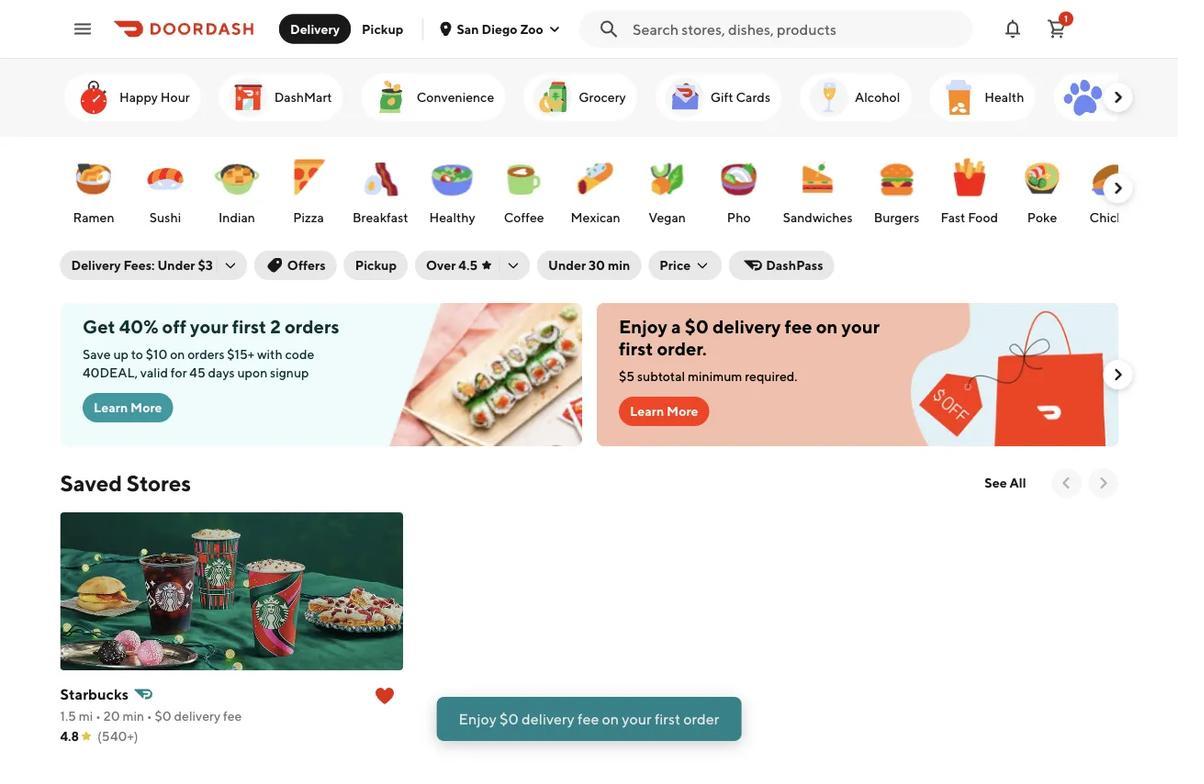 Task type: locate. For each thing, give the bounding box(es) containing it.
1.5 mi • 20 min • $​0 delivery fee
[[60, 709, 242, 724]]

all
[[1010, 475, 1027, 491]]

san diego zoo
[[457, 21, 544, 36]]

1 horizontal spatial your
[[622, 711, 652, 728]]

minimum
[[688, 369, 742, 384]]

open menu image
[[72, 18, 94, 40]]

pickup down breakfast
[[355, 258, 397, 273]]

0 horizontal spatial •
[[96, 709, 101, 724]]

pickup right delivery button
[[362, 21, 404, 36]]

2 horizontal spatial your
[[842, 316, 880, 338]]

enjoy for a
[[619, 316, 667, 338]]

gift
[[710, 90, 733, 105]]

1 vertical spatial pickup
[[355, 258, 397, 273]]

your inside get 40% off your first 2 orders save up to $10 on orders $15+ with code 40deal, valid for 45 days upon signup
[[190, 316, 228, 338]]

next button of carousel image
[[1109, 88, 1128, 107], [1109, 179, 1128, 198], [1109, 366, 1128, 384], [1095, 474, 1113, 492]]

learn down subtotal
[[630, 404, 664, 419]]

dashpass
[[766, 258, 824, 273]]

20
[[104, 709, 120, 724]]

delivery inside button
[[290, 21, 340, 36]]

1 horizontal spatial •
[[147, 709, 152, 724]]

up
[[113, 347, 128, 362]]

0 horizontal spatial more
[[130, 400, 162, 415]]

alcohol image
[[807, 75, 851, 119]]

alcohol
[[855, 90, 900, 105]]

learn more button for order.
[[619, 397, 709, 426]]

delivery for delivery fees: under $3
[[71, 258, 121, 273]]

1 horizontal spatial learn more
[[630, 404, 698, 419]]

delivery inside enjoy a $0 delivery fee on your first order. $5 subtotal minimum required.
[[713, 316, 781, 338]]

to
[[131, 347, 143, 362]]

get
[[82, 316, 115, 338]]

convenience image
[[369, 75, 413, 119]]

over 4.5 button
[[415, 251, 530, 280]]

your
[[190, 316, 228, 338], [842, 316, 880, 338], [622, 711, 652, 728]]

on left order
[[602, 711, 619, 728]]

first
[[232, 316, 266, 338], [619, 338, 653, 360], [655, 711, 681, 728]]

hour
[[160, 90, 189, 105]]

first inside enjoy a $0 delivery fee on your first order. $5 subtotal minimum required.
[[619, 338, 653, 360]]

2 under from the left
[[549, 258, 586, 273]]

on inside enjoy a $0 delivery fee on your first order. $5 subtotal minimum required.
[[816, 316, 838, 338]]

0 horizontal spatial learn
[[93, 400, 127, 415]]

fast food
[[941, 210, 998, 225]]

more for up
[[130, 400, 162, 415]]

cards
[[736, 90, 770, 105]]

0 horizontal spatial learn more button
[[82, 393, 173, 423]]

off
[[162, 316, 186, 338]]

0 vertical spatial $0
[[685, 316, 709, 338]]

0 horizontal spatial orders
[[187, 347, 224, 362]]

chicken
[[1090, 210, 1138, 225]]

over
[[426, 258, 456, 273]]

delivery left "fees:"
[[71, 258, 121, 273]]

1 vertical spatial enjoy
[[459, 711, 497, 728]]

1 horizontal spatial delivery
[[290, 21, 340, 36]]

1 vertical spatial $0
[[500, 711, 519, 728]]

min right 30 at the top
[[608, 258, 631, 273]]

learn
[[93, 400, 127, 415], [630, 404, 664, 419]]

on
[[816, 316, 838, 338], [170, 347, 185, 362], [602, 711, 619, 728]]

0 vertical spatial pickup
[[362, 21, 404, 36]]

1 horizontal spatial on
[[602, 711, 619, 728]]

price
[[660, 258, 691, 273]]

on down dashpass
[[816, 316, 838, 338]]

under left $3
[[158, 258, 195, 273]]

$0 inside enjoy a $0 delivery fee on your first order. $5 subtotal minimum required.
[[685, 316, 709, 338]]

required.
[[745, 369, 797, 384]]

first left 2
[[232, 316, 266, 338]]

min inside button
[[608, 258, 631, 273]]

for
[[170, 365, 187, 380]]

health
[[985, 90, 1024, 105]]

orders up 45
[[187, 347, 224, 362]]

Store search: begin typing to search for stores available on DoorDash text field
[[633, 19, 962, 39]]

enjoy $0 delivery fee on your first order
[[459, 711, 720, 728]]

under left 30 at the top
[[549, 258, 586, 273]]

alcohol link
[[800, 73, 911, 121]]

$5
[[619, 369, 634, 384]]

1 under from the left
[[158, 258, 195, 273]]

first inside get 40% off your first 2 orders save up to $10 on orders $15+ with code 40deal, valid for 45 days upon signup
[[232, 316, 266, 338]]

learn for first
[[630, 404, 664, 419]]

0 vertical spatial orders
[[284, 316, 339, 338]]

1 horizontal spatial more
[[667, 404, 698, 419]]

more down valid
[[130, 400, 162, 415]]

first left order
[[655, 711, 681, 728]]

1 vertical spatial on
[[170, 347, 185, 362]]

0 horizontal spatial min
[[123, 709, 144, 724]]

breakfast
[[352, 210, 408, 225]]

more down subtotal
[[667, 404, 698, 419]]

4.5
[[459, 258, 478, 273]]

0 vertical spatial enjoy
[[619, 316, 667, 338]]

2 horizontal spatial first
[[655, 711, 681, 728]]

2 horizontal spatial on
[[816, 316, 838, 338]]

• right mi
[[96, 709, 101, 724]]

save
[[82, 347, 110, 362]]

indian
[[218, 210, 255, 225]]

saved
[[60, 470, 122, 496]]

delivery
[[713, 316, 781, 338], [174, 709, 221, 724], [522, 711, 575, 728]]

1 vertical spatial first
[[619, 338, 653, 360]]

1 horizontal spatial $0
[[685, 316, 709, 338]]

learn more button down 40deal,
[[82, 393, 173, 423]]

pickup button down breakfast
[[344, 251, 408, 280]]

more
[[130, 400, 162, 415], [667, 404, 698, 419]]

enjoy
[[619, 316, 667, 338], [459, 711, 497, 728]]

subtotal
[[637, 369, 685, 384]]

notification bell image
[[1002, 18, 1024, 40]]

40%
[[119, 316, 158, 338]]

delivery button
[[279, 14, 351, 44]]

• left $​0 at the bottom of the page
[[147, 709, 152, 724]]

1 horizontal spatial min
[[608, 258, 631, 273]]

0 horizontal spatial learn more
[[93, 400, 162, 415]]

pickup button
[[351, 14, 415, 44], [344, 251, 408, 280]]

poke
[[1027, 210, 1057, 225]]

$0
[[685, 316, 709, 338], [500, 711, 519, 728]]

gift cards
[[710, 90, 770, 105]]

0 horizontal spatial delivery
[[174, 709, 221, 724]]

0 horizontal spatial your
[[190, 316, 228, 338]]

pickup
[[362, 21, 404, 36], [355, 258, 397, 273]]

orders up code
[[284, 316, 339, 338]]

fees:
[[123, 258, 155, 273]]

learn more for up
[[93, 400, 162, 415]]

0 vertical spatial first
[[232, 316, 266, 338]]

under 30 min
[[549, 258, 631, 273]]

health image
[[937, 75, 981, 119]]

see all link
[[974, 469, 1038, 498]]

1 • from the left
[[96, 709, 101, 724]]

2 horizontal spatial delivery
[[713, 316, 781, 338]]

min right 20
[[123, 709, 144, 724]]

order.
[[657, 338, 707, 360]]

1 vertical spatial delivery
[[71, 258, 121, 273]]

2 • from the left
[[147, 709, 152, 724]]

pets link
[[1054, 73, 1146, 121]]

0 vertical spatial min
[[608, 258, 631, 273]]

happy hour image
[[71, 75, 115, 119]]

1 horizontal spatial under
[[549, 258, 586, 273]]

learn more down 40deal,
[[93, 400, 162, 415]]

mexican
[[571, 210, 620, 225]]

0 horizontal spatial under
[[158, 258, 195, 273]]

0 horizontal spatial delivery
[[71, 258, 121, 273]]

0 vertical spatial on
[[816, 316, 838, 338]]

enjoy inside enjoy a $0 delivery fee on your first order. $5 subtotal minimum required.
[[619, 316, 667, 338]]

0 horizontal spatial enjoy
[[459, 711, 497, 728]]

on inside get 40% off your first 2 orders save up to $10 on orders $15+ with code 40deal, valid for 45 days upon signup
[[170, 347, 185, 362]]

mi
[[79, 709, 93, 724]]

0 horizontal spatial first
[[232, 316, 266, 338]]

learn down 40deal,
[[93, 400, 127, 415]]

0 vertical spatial delivery
[[290, 21, 340, 36]]

first up $5
[[619, 338, 653, 360]]

under
[[158, 258, 195, 273], [549, 258, 586, 273]]

1 horizontal spatial fee
[[578, 711, 599, 728]]

order
[[684, 711, 720, 728]]

1 horizontal spatial enjoy
[[619, 316, 667, 338]]

pickup button up the "convenience" icon
[[351, 14, 415, 44]]

on up for
[[170, 347, 185, 362]]

upon
[[237, 365, 267, 380]]

1 horizontal spatial first
[[619, 338, 653, 360]]

delivery up dashmart at left top
[[290, 21, 340, 36]]

30
[[589, 258, 605, 273]]

happy
[[119, 90, 158, 105]]

1.5
[[60, 709, 76, 724]]

zoo
[[520, 21, 544, 36]]

enjoy for $0
[[459, 711, 497, 728]]

vegan
[[648, 210, 686, 225]]

0 horizontal spatial $0
[[500, 711, 519, 728]]

(540+)
[[97, 729, 138, 744]]

1 horizontal spatial learn more button
[[619, 397, 709, 426]]

pizza
[[293, 210, 324, 225]]

1 horizontal spatial learn
[[630, 404, 664, 419]]

2 horizontal spatial fee
[[785, 316, 812, 338]]

$15+
[[227, 347, 254, 362]]

0 horizontal spatial on
[[170, 347, 185, 362]]

delivery fees: under $3
[[71, 258, 213, 273]]

•
[[96, 709, 101, 724], [147, 709, 152, 724]]

learn more button down subtotal
[[619, 397, 709, 426]]

learn more down subtotal
[[630, 404, 698, 419]]

get 40% off your first 2 orders save up to $10 on orders $15+ with code 40deal, valid for 45 days upon signup
[[82, 316, 339, 380]]



Task type: vqa. For each thing, say whether or not it's contained in the screenshot.
fee to the middle
yes



Task type: describe. For each thing, give the bounding box(es) containing it.
happy hour
[[119, 90, 189, 105]]

pickup for the topmost pickup button
[[362, 21, 404, 36]]

learn for save
[[93, 400, 127, 415]]

with
[[257, 347, 282, 362]]

convenience
[[416, 90, 494, 105]]

0 horizontal spatial fee
[[223, 709, 242, 724]]

2 vertical spatial first
[[655, 711, 681, 728]]

ramen
[[73, 210, 114, 225]]

2
[[270, 316, 281, 338]]

san diego zoo button
[[439, 21, 562, 36]]

pets
[[1109, 90, 1135, 105]]

4.8
[[60, 729, 79, 744]]

saved stores link
[[60, 469, 191, 498]]

1 horizontal spatial orders
[[284, 316, 339, 338]]

diego
[[482, 21, 518, 36]]

offers
[[287, 258, 326, 273]]

under 30 min button
[[538, 251, 642, 280]]

1 items, open order cart image
[[1046, 18, 1068, 40]]

see all
[[985, 475, 1027, 491]]

2 vertical spatial on
[[602, 711, 619, 728]]

over 4.5
[[426, 258, 478, 273]]

delivery for delivery
[[290, 21, 340, 36]]

grocery image
[[531, 75, 575, 119]]

dashmart
[[274, 90, 332, 105]]

40deal,
[[82, 365, 137, 380]]

code
[[285, 347, 314, 362]]

learn more button for up
[[82, 393, 173, 423]]

dashmart link
[[219, 73, 343, 121]]

1 vertical spatial min
[[123, 709, 144, 724]]

grocery
[[579, 90, 626, 105]]

pho
[[727, 210, 751, 225]]

1
[[1065, 13, 1068, 24]]

stores
[[126, 470, 191, 496]]

$10
[[145, 347, 167, 362]]

fee inside enjoy a $0 delivery fee on your first order. $5 subtotal minimum required.
[[785, 316, 812, 338]]

saved stores
[[60, 470, 191, 496]]

grocery link
[[523, 73, 637, 121]]

valid
[[140, 365, 168, 380]]

1 horizontal spatial delivery
[[522, 711, 575, 728]]

gift cards image
[[663, 75, 707, 119]]

1 vertical spatial orders
[[187, 347, 224, 362]]

previous button of carousel image
[[1058, 474, 1076, 492]]

your inside enjoy a $0 delivery fee on your first order. $5 subtotal minimum required.
[[842, 316, 880, 338]]

click to remove this store from your saved list image
[[374, 685, 396, 707]]

a
[[671, 316, 681, 338]]

under inside button
[[549, 258, 586, 273]]

days
[[208, 365, 234, 380]]

convenience link
[[361, 73, 505, 121]]

burgers
[[874, 210, 919, 225]]

pickup for pickup button to the bottom
[[355, 258, 397, 273]]

dashmart image
[[226, 75, 270, 119]]

$​0
[[155, 709, 172, 724]]

pets image
[[1061, 75, 1105, 119]]

1 vertical spatial pickup button
[[344, 251, 408, 280]]

coffee
[[504, 210, 544, 225]]

price button
[[649, 251, 722, 280]]

1 button
[[1039, 11, 1076, 47]]

sandwiches
[[783, 210, 853, 225]]

healthy
[[429, 210, 475, 225]]

learn more for order.
[[630, 404, 698, 419]]

more for order.
[[667, 404, 698, 419]]

starbucks
[[60, 686, 129, 703]]

sushi
[[149, 210, 181, 225]]

offers button
[[254, 251, 337, 280]]

see
[[985, 475, 1008, 491]]

gift cards link
[[655, 73, 781, 121]]

0 vertical spatial pickup button
[[351, 14, 415, 44]]

enjoy a $0 delivery fee on your first order. $5 subtotal minimum required.
[[619, 316, 880, 384]]

dashpass button
[[730, 251, 835, 280]]

happy hour link
[[64, 73, 200, 121]]

45
[[189, 365, 205, 380]]

health link
[[929, 73, 1035, 121]]

san
[[457, 21, 479, 36]]

$3
[[198, 258, 213, 273]]

food
[[968, 210, 998, 225]]

signup
[[270, 365, 309, 380]]



